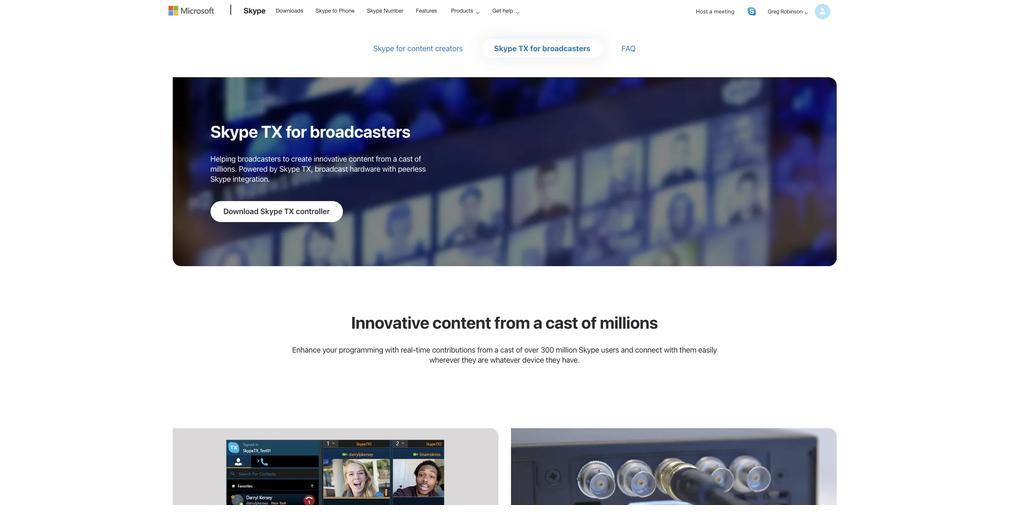 Task type: vqa. For each thing, say whether or not it's contained in the screenshot.
THE EMAIL to the top
no



Task type: describe. For each thing, give the bounding box(es) containing it.
skype down skype number
[[373, 44, 394, 53]]

products
[[451, 8, 473, 14]]

help
[[503, 8, 513, 14]]

device
[[523, 356, 544, 365]]

to inside helping broadcasters to create innovative content from a cast of millions. powered by skype tx, broadcast hardware with peerless skype integration.
[[283, 155, 289, 164]]

2 horizontal spatial of
[[581, 313, 597, 333]]

2 vertical spatial content
[[433, 313, 491, 333]]

skype left number
[[367, 8, 382, 14]]

300
[[541, 346, 554, 355]]

from inside helping broadcasters to create innovative content from a cast of millions. powered by skype tx, broadcast hardware with peerless skype integration.
[[376, 155, 391, 164]]

skype tx for broadcasters
[[494, 44, 591, 53]]

broadcast
[[315, 165, 348, 174]]

faq
[[622, 44, 636, 53]]

with inside helping broadcasters to create innovative content from a cast of millions. powered by skype tx, broadcast hardware with peerless skype integration.
[[382, 165, 396, 174]]

2 they from the left
[[546, 356, 560, 365]]

skype to phone link
[[312, 0, 358, 21]]

get help button
[[485, 0, 526, 21]]

and
[[621, 346, 634, 355]]

tx,
[[302, 165, 313, 174]]

with left them in the bottom right of the page
[[664, 346, 678, 355]]

download skype tx controller
[[223, 207, 330, 216]]

tx inside download skype tx controller link
[[284, 207, 294, 216]]

users
[[601, 346, 619, 355]]

avatar image
[[815, 4, 831, 19]]

time
[[416, 346, 430, 355]]

skype right download
[[260, 207, 282, 216]]

skype down create
[[279, 165, 300, 174]]

phone
[[339, 8, 355, 14]]

greg
[[768, 8, 780, 15]]

host a meeting link
[[689, 1, 742, 22]]

million
[[556, 346, 577, 355]]

contributions
[[432, 346, 476, 355]]

connect
[[635, 346, 662, 355]]

get
[[493, 8, 501, 14]]

innovative
[[314, 155, 347, 164]]

products button
[[444, 0, 486, 21]]

from inside the enhance your programming with real-time contributions from a cast of over 300 million skype users and connect with them easily wherever they are whatever device they have.
[[477, 346, 493, 355]]

skype number link
[[363, 0, 407, 21]]

skype for content creators
[[373, 44, 463, 53]]

menu bar containing host a meeting
[[168, 1, 841, 44]]

download
[[223, 207, 259, 216]]

greg robinson link
[[761, 1, 831, 22]]

broadcasters inside helping broadcasters to create innovative content from a cast of millions. powered by skype tx, broadcast hardware with peerless skype integration.
[[238, 155, 281, 164]]

skype up helping
[[210, 122, 258, 141]]

skype down 'millions.'
[[210, 175, 231, 184]]

have.
[[562, 356, 580, 365]]

number
[[384, 8, 404, 14]]

your
[[323, 346, 337, 355]]

skype tx for broadcasters link
[[494, 44, 591, 53]]

arrow down image
[[802, 8, 812, 18]]

host a meeting
[[696, 8, 735, 15]]

features
[[416, 8, 437, 14]]

skype for content creators link
[[373, 44, 463, 53]]

 link
[[748, 7, 756, 16]]

real-
[[401, 346, 416, 355]]



Task type: locate. For each thing, give the bounding box(es) containing it.
are
[[478, 356, 489, 365]]

menu bar
[[168, 1, 841, 44]]

2 horizontal spatial from
[[494, 313, 530, 333]]

enhance
[[292, 346, 321, 355]]

enhance your programming with real-time contributions from a cast of over 300 million skype users and connect with them easily wherever they are whatever device they have.
[[292, 346, 717, 365]]

of left millions at the bottom of the page
[[581, 313, 597, 333]]

content up hardware
[[349, 155, 374, 164]]

2 horizontal spatial tx
[[519, 44, 529, 53]]

1 horizontal spatial cast
[[500, 346, 514, 355]]

helping
[[210, 155, 236, 164]]

cast inside helping broadcasters to create innovative content from a cast of millions. powered by skype tx, broadcast hardware with peerless skype integration.
[[399, 155, 413, 164]]

cast up the 'whatever'
[[500, 346, 514, 355]]

wherever
[[430, 356, 460, 365]]

tx
[[519, 44, 529, 53], [261, 122, 283, 141], [284, 207, 294, 216]]

cast inside the enhance your programming with real-time contributions from a cast of over 300 million skype users and connect with them easily wherever they are whatever device they have.
[[500, 346, 514, 355]]

greg robinson
[[768, 8, 803, 15]]

a
[[710, 8, 713, 15], [393, 155, 397, 164], [533, 313, 542, 333], [495, 346, 499, 355]]

skype link
[[239, 0, 270, 23]]

tx for for
[[519, 44, 529, 53]]

get help
[[493, 8, 513, 14]]

a inside helping broadcasters to create innovative content from a cast of millions. powered by skype tx, broadcast hardware with peerless skype integration.
[[393, 155, 397, 164]]

tx for for broadcasters
[[261, 122, 283, 141]]

downloads
[[276, 8, 303, 14]]

1 horizontal spatial they
[[546, 356, 560, 365]]

for broadcasters
[[286, 122, 411, 141]]

easily
[[699, 346, 717, 355]]

0 horizontal spatial tx
[[261, 122, 283, 141]]

from up the enhance your programming with real-time contributions from a cast of over 300 million skype users and connect with them easily wherever they are whatever device they have.
[[494, 313, 530, 333]]

1 horizontal spatial for
[[531, 44, 541, 53]]

0 vertical spatial content
[[408, 44, 433, 53]]

cast
[[399, 155, 413, 164], [546, 313, 578, 333], [500, 346, 514, 355]]

0 vertical spatial of
[[415, 155, 421, 164]]

skype left phone
[[316, 8, 331, 14]]

1 vertical spatial broadcasters
[[238, 155, 281, 164]]

of inside helping broadcasters to create innovative content from a cast of millions. powered by skype tx, broadcast hardware with peerless skype integration.
[[415, 155, 421, 164]]

0 vertical spatial broadcasters
[[543, 44, 591, 53]]

main content containing skype tx for broadcasters
[[0, 31, 1009, 506]]

1 vertical spatial to
[[283, 155, 289, 164]]

0 vertical spatial cast
[[399, 155, 413, 164]]

1 horizontal spatial tx
[[284, 207, 294, 216]]

1 horizontal spatial of
[[516, 346, 523, 355]]

innovative
[[351, 313, 429, 333]]

1 for from the left
[[396, 44, 406, 53]]

skype tx for broadcasters
[[210, 122, 411, 141]]

features link
[[412, 0, 441, 21]]

with
[[382, 165, 396, 174], [385, 346, 399, 355], [664, 346, 678, 355]]

1 they from the left
[[462, 356, 476, 365]]

microsoft image
[[168, 6, 214, 16]]

0 vertical spatial to
[[333, 8, 337, 14]]

skype
[[244, 6, 266, 15], [316, 8, 331, 14], [367, 8, 382, 14], [373, 44, 394, 53], [494, 44, 517, 53], [210, 122, 258, 141], [279, 165, 300, 174], [210, 175, 231, 184], [260, 207, 282, 216], [579, 346, 600, 355]]

skype up have.
[[579, 346, 600, 355]]

tx left controller
[[284, 207, 294, 216]]

1 vertical spatial tx
[[261, 122, 283, 141]]

downloads link
[[272, 0, 307, 21]]

they
[[462, 356, 476, 365], [546, 356, 560, 365]]

cast up peerless
[[399, 155, 413, 164]]

1 vertical spatial of
[[581, 313, 597, 333]]

tx up by
[[261, 122, 283, 141]]

0 horizontal spatial to
[[283, 155, 289, 164]]

to
[[333, 8, 337, 14], [283, 155, 289, 164]]

over
[[525, 346, 539, 355]]

2 horizontal spatial cast
[[546, 313, 578, 333]]

with left peerless
[[382, 165, 396, 174]]

content inside helping broadcasters to create innovative content from a cast of millions. powered by skype tx, broadcast hardware with peerless skype integration.
[[349, 155, 374, 164]]

of
[[415, 155, 421, 164], [581, 313, 597, 333], [516, 346, 523, 355]]

to left phone
[[333, 8, 337, 14]]

0 horizontal spatial from
[[376, 155, 391, 164]]

tx down get help dropdown button
[[519, 44, 529, 53]]

2 vertical spatial tx
[[284, 207, 294, 216]]

from up the are
[[477, 346, 493, 355]]

content up contributions
[[433, 313, 491, 333]]

2 vertical spatial from
[[477, 346, 493, 355]]

for
[[396, 44, 406, 53], [531, 44, 541, 53]]

1 horizontal spatial from
[[477, 346, 493, 355]]

1 vertical spatial cast
[[546, 313, 578, 333]]

0 vertical spatial from
[[376, 155, 391, 164]]

of left over
[[516, 346, 523, 355]]

millions
[[600, 313, 658, 333]]

peerless
[[398, 165, 426, 174]]

skype inside the enhance your programming with real-time contributions from a cast of over 300 million skype users and connect with them easily wherever they are whatever device they have.
[[579, 346, 600, 355]]

0 horizontal spatial of
[[415, 155, 421, 164]]

host
[[696, 8, 708, 15]]

integration.
[[233, 175, 270, 184]]

1 vertical spatial content
[[349, 155, 374, 164]]

they left the are
[[462, 356, 476, 365]]

from
[[376, 155, 391, 164], [494, 313, 530, 333], [477, 346, 493, 355]]

2 for from the left
[[531, 44, 541, 53]]

0 horizontal spatial for
[[396, 44, 406, 53]]

creators
[[435, 44, 463, 53]]

content left the creators at left top
[[408, 44, 433, 53]]

skype to phone
[[316, 8, 355, 14]]

0 horizontal spatial cast
[[399, 155, 413, 164]]

millions.
[[210, 165, 237, 174]]

them
[[680, 346, 697, 355]]

powered
[[239, 165, 268, 174]]

innovative content from a cast of millions
[[351, 313, 658, 333]]

create
[[291, 155, 312, 164]]

main content
[[0, 31, 1009, 506]]

1 vertical spatial from
[[494, 313, 530, 333]]

robinson
[[781, 8, 803, 15]]

to left create
[[283, 155, 289, 164]]

1 horizontal spatial to
[[333, 8, 337, 14]]

they down the 300
[[546, 356, 560, 365]]

controller
[[296, 207, 330, 216]]

1 horizontal spatial broadcasters
[[543, 44, 591, 53]]

whatever
[[490, 356, 521, 365]]

helping broadcasters to create innovative content from a cast of millions. powered by skype tx, broadcast hardware with peerless skype integration.
[[210, 155, 426, 184]]

skype down get help dropdown button
[[494, 44, 517, 53]]

skype number
[[367, 8, 404, 14]]

programming
[[339, 346, 383, 355]]

from up hardware
[[376, 155, 391, 164]]

download skype tx controller link
[[210, 201, 343, 222]]

content
[[408, 44, 433, 53], [349, 155, 374, 164], [433, 313, 491, 333]]

0 vertical spatial tx
[[519, 44, 529, 53]]

cast up million
[[546, 313, 578, 333]]

broadcasters
[[543, 44, 591, 53], [238, 155, 281, 164]]

of inside the enhance your programming with real-time contributions from a cast of over 300 million skype users and connect with them easily wherever they are whatever device they have.
[[516, 346, 523, 355]]

skype left downloads link
[[244, 6, 266, 15]]

meeting
[[714, 8, 735, 15]]

hardware
[[350, 165, 381, 174]]

2 vertical spatial cast
[[500, 346, 514, 355]]

2 vertical spatial of
[[516, 346, 523, 355]]

with left real-
[[385, 346, 399, 355]]

0 horizontal spatial broadcasters
[[238, 155, 281, 164]]

faq link
[[622, 44, 636, 53]]

0 horizontal spatial they
[[462, 356, 476, 365]]

of up peerless
[[415, 155, 421, 164]]

by
[[270, 165, 278, 174]]

a inside the enhance your programming with real-time contributions from a cast of over 300 million skype users and connect with them easily wherever they are whatever device they have.
[[495, 346, 499, 355]]



